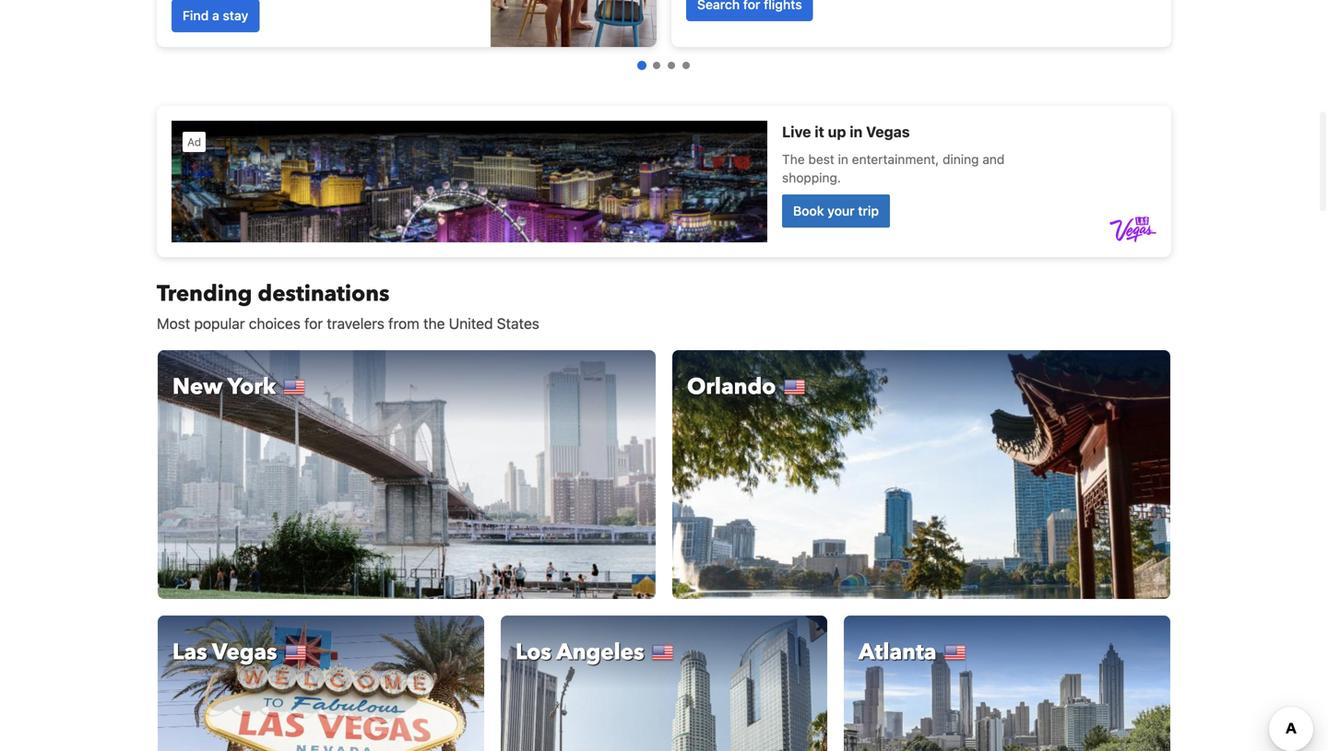 Task type: vqa. For each thing, say whether or not it's contained in the screenshot.
United
yes



Task type: describe. For each thing, give the bounding box(es) containing it.
trending destinations most popular choices for travelers from the united states
[[157, 279, 539, 332]]

angeles
[[556, 638, 644, 668]]

york
[[227, 372, 276, 403]]

los
[[516, 638, 551, 668]]

las vegas link
[[157, 615, 485, 752]]

most
[[157, 315, 190, 332]]

los angeles
[[516, 638, 644, 668]]

take your longest vacation yet image
[[491, 0, 657, 47]]

las
[[172, 638, 207, 668]]

find
[[183, 8, 209, 23]]

atlanta link
[[843, 615, 1171, 752]]

atlanta
[[859, 638, 937, 668]]

for
[[304, 315, 323, 332]]

choices
[[249, 315, 301, 332]]

the
[[423, 315, 445, 332]]

find a stay
[[183, 8, 248, 23]]

orlando link
[[671, 350, 1171, 600]]

new york
[[172, 372, 276, 403]]

new york link
[[157, 350, 657, 600]]



Task type: locate. For each thing, give the bounding box(es) containing it.
los angeles link
[[500, 615, 828, 752]]

vegas
[[212, 638, 277, 668]]

destinations
[[258, 279, 389, 309]]

a
[[212, 8, 219, 23]]

find a stay link
[[172, 0, 259, 32]]

progress bar
[[637, 61, 690, 70]]

advertisement region
[[157, 106, 1171, 257]]

united
[[449, 315, 493, 332]]

states
[[497, 315, 539, 332]]

from
[[388, 315, 419, 332]]

popular
[[194, 315, 245, 332]]

orlando
[[687, 372, 776, 403]]

trending
[[157, 279, 252, 309]]

stay
[[223, 8, 248, 23]]

new
[[172, 372, 222, 403]]

las vegas
[[172, 638, 277, 668]]

travelers
[[327, 315, 384, 332]]



